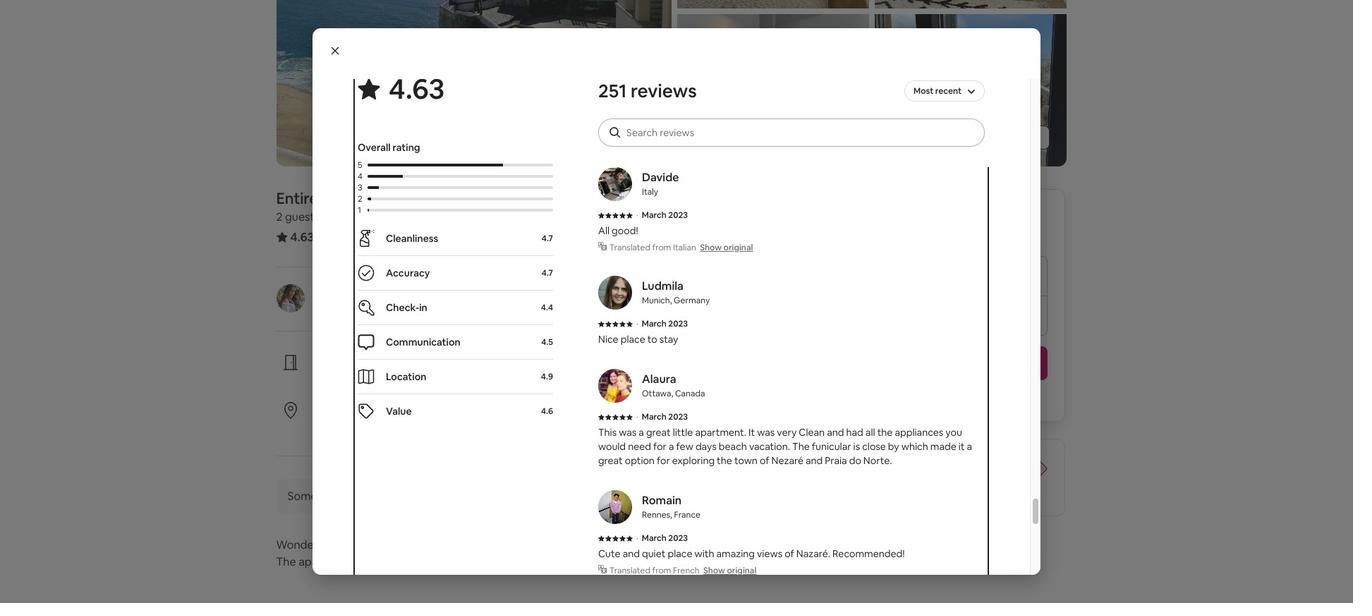 Task type: locate. For each thing, give the bounding box(es) containing it.
1 vertical spatial 2
[[276, 210, 283, 224]]

0 horizontal spatial are
[[629, 131, 643, 144]]

2 up bedroom
[[358, 193, 363, 205]]

· march 2023 for davide
[[637, 210, 688, 221]]

are right stores
[[629, 131, 643, 144]]

1 vertical spatial 251
[[323, 229, 340, 244]]

for right need
[[654, 440, 667, 453]]

place for the
[[618, 117, 643, 130]]

1 horizontal spatial is
[[854, 440, 860, 453]]

4 2023 from the top
[[669, 411, 688, 423]]

2 vertical spatial show
[[704, 565, 725, 577]]

0 horizontal spatial location
[[354, 402, 398, 416]]

show right italian
[[700, 242, 722, 253]]

great up need
[[646, 426, 671, 439]]

0 vertical spatial 251 reviews
[[598, 79, 697, 103]]

0 horizontal spatial great
[[598, 455, 623, 467]]

4 march from the top
[[642, 411, 667, 423]]

1 left "bath" at top
[[426, 210, 431, 224]]

place up translated from french show original
[[668, 548, 693, 560]]

are inside 'your dates are $75 aud less than the avg. nightly rate of the last 60 days.'
[[949, 456, 966, 471]]

by up hosting
[[363, 284, 376, 299]]

2023 up as
[[669, 88, 688, 100]]

1 horizontal spatial guests
[[386, 420, 416, 433]]

1 horizontal spatial location
[[460, 420, 496, 433]]

check-
[[344, 354, 380, 368]]

dates
[[918, 456, 947, 471]]

praia
[[825, 455, 847, 467]]

view
[[439, 555, 463, 570]]

1 horizontal spatial 4.63
[[389, 71, 445, 107]]

the up stores
[[598, 117, 616, 130]]

Search reviews, Press 'Enter' to search text field
[[627, 126, 971, 140]]

of inside the great location 95% of recent guests gave the location a 5-star rating.
[[342, 420, 351, 433]]

the inside the great location 95% of recent guests gave the location a 5-star rating.
[[442, 420, 458, 433]]

1 vertical spatial by
[[888, 440, 900, 453]]

need
[[628, 440, 651, 453]]

exploring
[[672, 455, 715, 467]]

0 vertical spatial 4.63
[[389, 71, 445, 107]]

davide image
[[598, 167, 632, 201]]

the left sea
[[479, 555, 496, 570]]

4.6
[[541, 406, 553, 417]]

4.63 inside 4.63 dialog
[[389, 71, 445, 107]]

in up communication
[[419, 301, 428, 314]]

location
[[354, 402, 398, 416], [460, 420, 496, 433]]

1 vertical spatial reviews
[[343, 229, 383, 244]]

0 horizontal spatial 251
[[323, 229, 340, 244]]

apartment. up beach
[[695, 426, 747, 439]]

1 vertical spatial is
[[854, 440, 860, 453]]

2023 for alaura
[[669, 411, 688, 423]]

· march 2023 down ottawa,
[[637, 411, 688, 423]]

beach
[[719, 440, 747, 453]]

communication
[[386, 336, 461, 349]]

a left nice
[[755, 117, 761, 130]]

for right option
[[657, 455, 670, 467]]

your
[[892, 456, 915, 471]]

are
[[629, 131, 643, 144], [949, 456, 966, 471]]

march for davide
[[642, 210, 667, 221]]

translated from italian show original
[[610, 242, 753, 253]]

the down norte.
[[869, 470, 886, 485]]

· march 2023 for alaura
[[637, 411, 688, 423]]

251 up stores
[[598, 79, 627, 103]]

1 horizontal spatial was
[[757, 426, 775, 439]]

1 vertical spatial show original button
[[704, 565, 757, 577]]

romain image
[[598, 491, 632, 524]]

by up 'your'
[[888, 440, 900, 453]]

0 vertical spatial apartment.
[[695, 426, 747, 439]]

1 was from the left
[[619, 426, 637, 439]]

by
[[363, 284, 376, 299], [888, 440, 900, 453]]

2023 up translated from italian show original
[[669, 210, 688, 221]]

original right italian
[[724, 242, 753, 253]]

apartment. inside the this was a great little apartment. it was very clean and had all the appliances you would need for a few days beach vacation. the funicular is close by which made it a great option for exploring the town of nezaré and praia do norte.
[[695, 426, 747, 439]]

it
[[749, 426, 755, 439]]

gave
[[418, 420, 440, 433]]

0 vertical spatial translated
[[610, 242, 651, 253]]

1 vertical spatial great
[[598, 455, 623, 467]]

alaura
[[642, 372, 677, 387]]

0 vertical spatial show original button
[[700, 242, 753, 253]]

apartment. inside wonderful ocean-facing frontline apartment. the apartment enjoys a unique view of the sea and nazareth.
[[451, 538, 510, 553]]

info
[[320, 489, 340, 504]]

2 inside 4.63 dialog
[[358, 193, 363, 205]]

0 horizontal spatial is
[[645, 117, 652, 130]]

· march 2023 up quiet
[[637, 533, 688, 544]]

2 2023 from the top
[[669, 210, 688, 221]]

is
[[645, 117, 652, 130], [854, 440, 860, 453]]

norte.
[[864, 455, 892, 467]]

1 horizontal spatial 2
[[358, 193, 363, 205]]

1 vertical spatial are
[[949, 456, 966, 471]]

was
[[619, 426, 637, 439], [757, 426, 775, 439]]

guests down the "value"
[[386, 420, 416, 433]]

sea
[[499, 555, 516, 570]]

5 · march 2023 from the top
[[637, 533, 688, 544]]

stay
[[660, 333, 679, 346]]

0 vertical spatial 4.7
[[542, 233, 553, 244]]

1 vertical spatial 4.7
[[542, 267, 553, 279]]

price.
[[856, 456, 886, 471]]

march
[[642, 88, 667, 100], [642, 210, 667, 221], [642, 318, 667, 330], [642, 411, 667, 423], [642, 533, 667, 544]]

2 vertical spatial the
[[276, 555, 296, 570]]

4.7 left all
[[542, 233, 553, 244]]

to
[[648, 333, 658, 346]]

of right rate
[[974, 470, 985, 485]]

the
[[423, 372, 439, 385], [442, 420, 458, 433], [878, 426, 893, 439], [717, 455, 732, 467], [869, 470, 886, 485], [987, 470, 1005, 485], [479, 555, 496, 570]]

from left italian
[[653, 242, 672, 253]]

and right sea
[[519, 555, 539, 570]]

is left clean
[[645, 117, 652, 130]]

bedroom
[[335, 210, 383, 224]]

the up the close at the right
[[878, 426, 893, 439]]

3 · march 2023 from the top
[[637, 318, 688, 330]]

the inside self check-in check yourself in with the lockbox.
[[423, 372, 439, 385]]

4 · march 2023 from the top
[[637, 411, 688, 423]]

4.7
[[542, 233, 553, 244], [542, 267, 553, 279]]

march for alaura
[[642, 411, 667, 423]]

0 vertical spatial is
[[645, 117, 652, 130]]

all inside show all photos button
[[993, 131, 1004, 144]]

march down italy
[[642, 210, 667, 221]]

most recent button
[[905, 79, 985, 103]]

recommended!
[[833, 548, 905, 560]]

town
[[735, 455, 758, 467]]

show down grocery
[[966, 131, 991, 144]]

2023 up little
[[669, 411, 688, 423]]

nezaré
[[772, 455, 804, 467]]

5 march from the top
[[642, 533, 667, 544]]

1 horizontal spatial great
[[646, 426, 671, 439]]

march up quiet
[[642, 533, 667, 544]]

recent right 95%
[[354, 420, 383, 433]]

1 horizontal spatial by
[[888, 440, 900, 453]]

251 reviews down bedroom
[[323, 229, 383, 244]]

4.63 up rating
[[389, 71, 445, 107]]

1 vertical spatial all
[[866, 426, 876, 439]]

rating.
[[535, 420, 564, 433]]

show down amazing
[[704, 565, 725, 577]]

1 horizontal spatial apartment.
[[695, 426, 747, 439]]

option
[[625, 455, 655, 467]]

french
[[673, 565, 700, 577]]

for
[[654, 440, 667, 453], [657, 455, 670, 467]]

1 vertical spatial 4.63
[[290, 229, 314, 245]]

the left lockbox.
[[423, 372, 439, 385]]

location down yourself
[[354, 402, 398, 416]]

1 horizontal spatial with
[[695, 548, 715, 560]]

251 reviews up clean
[[598, 79, 697, 103]]

· march 2023 up stay
[[637, 318, 688, 330]]

views
[[757, 548, 783, 560]]

canada
[[675, 388, 705, 399]]

0 horizontal spatial all
[[866, 426, 876, 439]]

1 horizontal spatial 251 reviews
[[598, 79, 697, 103]]

march down ottawa,
[[642, 411, 667, 423]]

nazaré,
[[413, 188, 467, 208]]

lovely studio/apartment in sítio da nazaré 2 image 4 image
[[875, 0, 1067, 8]]

translated for davide
[[610, 242, 651, 253]]

good!
[[612, 224, 638, 237]]

0 vertical spatial with
[[401, 372, 421, 385]]

1 vertical spatial location
[[460, 420, 496, 433]]

you
[[877, 392, 894, 404]]

of inside wonderful ocean-facing frontline apartment. the apartment enjoys a unique view of the sea and nazareth.
[[465, 555, 476, 570]]

0 vertical spatial by
[[363, 284, 376, 299]]

0 vertical spatial the
[[598, 117, 616, 130]]

lovely studio/apartment in sítio da nazaré 2 image 3 image
[[677, 14, 869, 167]]

is up do
[[854, 440, 860, 453]]

1 vertical spatial original
[[727, 565, 757, 577]]

$75 aud
[[968, 456, 1014, 471]]

show original button for romain
[[704, 565, 757, 577]]

0 horizontal spatial recent
[[354, 420, 383, 433]]

with up french
[[695, 548, 715, 560]]

1 4.7 from the top
[[542, 233, 553, 244]]

clean
[[799, 426, 825, 439]]

translated down cute
[[610, 565, 651, 577]]

of right view
[[465, 555, 476, 570]]

show original button right italian
[[700, 242, 753, 253]]

1 vertical spatial the
[[793, 440, 810, 453]]

1 vertical spatial translated
[[610, 565, 651, 577]]

apartment. up sea
[[451, 538, 510, 553]]

0 horizontal spatial the
[[276, 555, 296, 570]]

1 horizontal spatial all
[[993, 131, 1004, 144]]

and left praia
[[806, 455, 823, 467]]

· march 2023 up clean
[[637, 88, 688, 100]]

1 horizontal spatial 251
[[598, 79, 627, 103]]

place
[[618, 117, 643, 130], [621, 333, 646, 346], [668, 548, 693, 560]]

all left 'photos'
[[993, 131, 1004, 144]]

2023 down france
[[669, 533, 688, 544]]

original down amazing
[[727, 565, 757, 577]]

most
[[914, 85, 934, 97]]

2
[[358, 193, 363, 205], [276, 210, 283, 224]]

a left '5-'
[[498, 420, 504, 433]]

2023 up stay
[[669, 318, 688, 330]]

3 march from the top
[[642, 318, 667, 330]]

lower
[[821, 456, 854, 471]]

0 horizontal spatial guests
[[285, 210, 320, 224]]

have
[[731, 117, 753, 130]]

march up clean
[[642, 88, 667, 100]]

1 vertical spatial show
[[700, 242, 722, 253]]

all
[[598, 224, 610, 237]]

1 vertical spatial from
[[653, 565, 672, 577]]

location.
[[784, 117, 823, 130]]

1 translated from the top
[[610, 242, 651, 253]]

0 vertical spatial reviews
[[631, 79, 697, 103]]

1 horizontal spatial reviews
[[631, 79, 697, 103]]

in inside 4.63 dialog
[[419, 301, 428, 314]]

of down vacation.
[[760, 455, 770, 467]]

1 vertical spatial with
[[695, 548, 715, 560]]

0 vertical spatial all
[[993, 131, 1004, 144]]

recent right most
[[936, 85, 962, 97]]

unit
[[366, 188, 394, 208]]

guests
[[285, 210, 320, 224], [386, 420, 416, 433]]

0 horizontal spatial was
[[619, 426, 637, 439]]

great down would
[[598, 455, 623, 467]]

251 reviews
[[598, 79, 697, 103], [323, 229, 383, 244]]

· march 2023 down italy
[[637, 210, 688, 221]]

show inside show all photos button
[[966, 131, 991, 144]]

was up need
[[619, 426, 637, 439]]

0 horizontal spatial by
[[363, 284, 376, 299]]

the
[[598, 117, 616, 130], [793, 440, 810, 453], [276, 555, 296, 570]]

place left to at the bottom
[[621, 333, 646, 346]]

was right 'it'
[[757, 426, 775, 439]]

1 vertical spatial 251 reviews
[[323, 229, 383, 244]]

translated
[[610, 242, 651, 253], [610, 565, 651, 577]]

0 horizontal spatial reviews
[[343, 229, 383, 244]]

are down it
[[949, 456, 966, 471]]

translated down good!
[[610, 242, 651, 253]]

5 2023 from the top
[[669, 533, 688, 544]]

2 translated from the top
[[610, 565, 651, 577]]

bed
[[398, 210, 419, 224]]

check-
[[386, 301, 419, 314]]

show all photos button
[[938, 126, 1050, 150]]

the right gave
[[442, 420, 458, 433]]

in up bed
[[397, 188, 410, 208]]

2 4.7 from the top
[[542, 267, 553, 279]]

show for davide
[[700, 242, 722, 253]]

the down wonderful
[[276, 555, 296, 570]]

a down facing
[[393, 555, 399, 570]]

march for romain
[[642, 533, 667, 544]]

0 horizontal spatial 2
[[276, 210, 283, 224]]

location left '5-'
[[460, 420, 496, 433]]

0 vertical spatial 2
[[358, 193, 363, 205]]

1 vertical spatial apartment.
[[451, 538, 510, 553]]

show original button down amazing
[[704, 565, 757, 577]]

of inside the this was a great little apartment. it was very clean and had all the appliances you would need for a few days beach vacation. the funicular is close by which made it a great option for exploring the town of nezaré and praia do norte.
[[760, 455, 770, 467]]

a
[[755, 117, 761, 130], [498, 420, 504, 433], [639, 426, 644, 439], [669, 440, 674, 453], [967, 440, 973, 453], [393, 555, 399, 570]]

march up to at the bottom
[[642, 318, 667, 330]]

4.7 up 4.4
[[542, 267, 553, 279]]

0 horizontal spatial 251 reviews
[[323, 229, 383, 244]]

0 vertical spatial original
[[724, 242, 753, 253]]

0 vertical spatial show
[[966, 131, 991, 144]]

france
[[674, 510, 701, 521]]

251 down bedroom
[[323, 229, 340, 244]]

with inside self check-in check yourself in with the lockbox.
[[401, 372, 421, 385]]

very
[[777, 426, 797, 439]]

and left grocery
[[929, 117, 946, 130]]

0 vertical spatial from
[[653, 242, 672, 253]]

italy
[[642, 186, 659, 198]]

davide image
[[598, 167, 632, 201]]

a up need
[[639, 426, 644, 439]]

the inside wonderful ocean-facing frontline apartment. the apartment enjoys a unique view of the sea and nazareth.
[[479, 555, 496, 570]]

0 vertical spatial location
[[354, 402, 398, 416]]

with up the "value"
[[401, 372, 421, 385]]

0 horizontal spatial with
[[401, 372, 421, 385]]

0 horizontal spatial apartment.
[[451, 538, 510, 553]]

1 horizontal spatial recent
[[936, 85, 962, 97]]

1 from from the top
[[653, 242, 672, 253]]

1 horizontal spatial are
[[949, 456, 966, 471]]

of right 95%
[[342, 420, 351, 433]]

251
[[598, 79, 627, 103], [323, 229, 340, 244]]

from down quiet
[[653, 565, 672, 577]]

2 march from the top
[[642, 210, 667, 221]]

place up stores
[[618, 117, 643, 130]]

reviews down bedroom
[[343, 229, 383, 244]]

nice
[[763, 117, 782, 130]]

in right yourself
[[391, 372, 399, 385]]

1 vertical spatial place
[[621, 333, 646, 346]]

recent
[[936, 85, 962, 97], [354, 420, 383, 433]]

1 down '3'
[[358, 205, 361, 216]]

from
[[653, 242, 672, 253], [653, 565, 672, 577]]

place inside the place is clean as well and have a nice location. many bars, restaurants and grocery stores are around.
[[618, 117, 643, 130]]

check
[[321, 372, 351, 385]]

2 horizontal spatial the
[[793, 440, 810, 453]]

3 2023 from the top
[[669, 318, 688, 330]]

reviews inside 4.63 dialog
[[631, 79, 697, 103]]

made
[[931, 440, 957, 453]]

0 vertical spatial recent
[[936, 85, 962, 97]]

4.63
[[389, 71, 445, 107], [290, 229, 314, 245]]

0 vertical spatial 251
[[598, 79, 627, 103]]

0 vertical spatial place
[[618, 117, 643, 130]]

guests down entire
[[285, 210, 320, 224]]

1 vertical spatial guests
[[386, 420, 416, 433]]

1 vertical spatial for
[[657, 455, 670, 467]]

reviews up clean
[[631, 79, 697, 103]]

2 · march 2023 from the top
[[637, 210, 688, 221]]

2023 for romain
[[669, 533, 688, 544]]

2 from from the top
[[653, 565, 672, 577]]

the down clean
[[793, 440, 810, 453]]

1 horizontal spatial the
[[598, 117, 616, 130]]

2 down entire
[[276, 210, 283, 224]]

all inside the this was a great little apartment. it was very clean and had all the appliances you would need for a few days beach vacation. the funicular is close by which made it a great option for exploring the town of nezaré and praia do norte.
[[866, 426, 876, 439]]

0 horizontal spatial 4.63
[[290, 229, 314, 245]]

the place is clean as well and have a nice location. many bars, restaurants and grocery stores are around.
[[598, 117, 984, 144]]

4.63 down 2 guests
[[290, 229, 314, 245]]

0 vertical spatial are
[[629, 131, 643, 144]]

restaurants
[[875, 117, 927, 130]]

all up the close at the right
[[866, 426, 876, 439]]

the inside the place is clean as well and have a nice location. many bars, restaurants and grocery stores are around.
[[598, 117, 616, 130]]

1 vertical spatial recent
[[354, 420, 383, 433]]



Task type: vqa. For each thing, say whether or not it's contained in the screenshot.
New
no



Task type: describe. For each thing, give the bounding box(es) containing it.
charged
[[938, 392, 975, 404]]

is inside the this was a great little apartment. it was very clean and had all the appliances you would need for a few days beach vacation. the funicular is close by which made it a great option for exploring the town of nezaré and praia do norte.
[[854, 440, 860, 453]]

funicular
[[812, 440, 852, 453]]

lovely studio/apartment in sítio da nazaré 2 image 2 image
[[677, 0, 869, 8]]

had
[[847, 426, 864, 439]]

a left few
[[669, 440, 674, 453]]

2 for 2 guests
[[276, 210, 283, 224]]

and up funicular
[[827, 426, 844, 439]]

and right well
[[712, 117, 729, 130]]

automatically
[[391, 489, 461, 504]]

photos
[[1006, 131, 1039, 144]]

6
[[321, 301, 327, 314]]

and inside wonderful ocean-facing frontline apartment. the apartment enjoys a unique view of the sea and nazareth.
[[519, 555, 539, 570]]

this was a great little apartment. it was very clean and had all the appliances you would need for a few days beach vacation. the funicular is close by which made it a great option for exploring the town of nezaré and praia do norte.
[[598, 426, 973, 467]]

ludmila
[[642, 279, 684, 294]]

quiet
[[642, 548, 666, 560]]

some
[[288, 489, 317, 504]]

lower price.
[[821, 456, 886, 471]]

251 inside 4.63 dialog
[[598, 79, 627, 103]]

a inside wonderful ocean-facing frontline apartment. the apartment enjoys a unique view of the sea and nazareth.
[[393, 555, 399, 570]]

cute
[[598, 548, 621, 560]]

which
[[902, 440, 929, 453]]

last
[[821, 484, 839, 499]]

1 down rental
[[328, 210, 332, 224]]

5
[[358, 160, 362, 171]]

2023 for ludmila
[[669, 318, 688, 330]]

apartment
[[299, 555, 354, 570]]

show for romain
[[704, 565, 725, 577]]

are inside the place is clean as well and have a nice location. many bars, restaurants and grocery stores are around.
[[629, 131, 643, 144]]

ludmila image
[[598, 276, 632, 310]]

1 2023 from the top
[[669, 88, 688, 100]]

rating
[[393, 141, 420, 154]]

been
[[362, 489, 389, 504]]

the inside the this was a great little apartment. it was very clean and had all the appliances you would need for a few days beach vacation. the funicular is close by which made it a great option for exploring the town of nezaré and praia do norte.
[[793, 440, 810, 453]]

lovely studio/apartment in sítio da nazaré 2 image 1 image
[[276, 0, 672, 167]]

95%
[[321, 420, 340, 433]]

original for romain
[[727, 565, 757, 577]]

star
[[515, 420, 533, 433]]

0 vertical spatial for
[[654, 440, 667, 453]]

has
[[342, 489, 360, 504]]

daniela
[[378, 284, 418, 299]]

check-in
[[386, 301, 428, 314]]

munich,
[[642, 295, 672, 306]]

grocery
[[948, 117, 984, 130]]

recent inside 'most recent' popup button
[[936, 85, 962, 97]]

than
[[843, 470, 866, 485]]

nazareth.
[[541, 555, 591, 570]]

12/22/2023
[[943, 275, 995, 287]]

nice place to stay
[[598, 333, 679, 346]]

from for davide
[[653, 242, 672, 253]]

4
[[358, 171, 363, 182]]

4.7 for accuracy
[[542, 267, 553, 279]]

the inside wonderful ocean-facing frontline apartment. the apartment enjoys a unique view of the sea and nazareth.
[[276, 555, 296, 570]]

1 · march 2023 from the top
[[637, 88, 688, 100]]

lovely studio/apartment in sítio da nazaré 2 image 5 image
[[875, 14, 1067, 167]]

1 inside 4.63 dialog
[[358, 205, 361, 216]]

2 for 2
[[358, 193, 363, 205]]

a right it
[[967, 440, 973, 453]]

appliances
[[895, 426, 944, 439]]

do
[[850, 455, 862, 467]]

less
[[821, 470, 840, 485]]

host profile picture image
[[276, 284, 305, 313]]

original for davide
[[724, 242, 753, 253]]

ottawa,
[[642, 388, 674, 399]]

italian
[[673, 242, 697, 253]]

self
[[321, 354, 342, 368]]

4.9
[[541, 371, 553, 383]]

12/22/2023 button
[[821, 256, 1048, 296]]

unique
[[401, 555, 436, 570]]

place for nice
[[621, 333, 646, 346]]

5-
[[506, 420, 515, 433]]

close
[[863, 440, 886, 453]]

nightly
[[913, 470, 948, 485]]

entire rental unit in nazaré, portugal
[[276, 188, 531, 208]]

the right rate
[[987, 470, 1005, 485]]

facing
[[370, 538, 402, 553]]

portugal
[[470, 188, 531, 208]]

is inside the place is clean as well and have a nice location. many bars, restaurants and grocery stores are around.
[[645, 117, 652, 130]]

rental
[[321, 188, 363, 208]]

lockbox.
[[441, 372, 479, 385]]

of inside 'your dates are $75 aud less than the avg. nightly rate of the last 60 days.'
[[974, 470, 985, 485]]

germany
[[674, 295, 710, 306]]

251 reviews inside 4.63 dialog
[[598, 79, 697, 103]]

overall
[[358, 141, 391, 154]]

a inside the great location 95% of recent guests gave the location a 5-star rating.
[[498, 420, 504, 433]]

a inside the place is clean as well and have a nice location. many bars, restaurants and grocery stores are around.
[[755, 117, 761, 130]]

cleanliness
[[386, 232, 438, 245]]

cute and quiet place with amazing views of nazaré. recommended!
[[598, 548, 905, 560]]

and right cute
[[623, 548, 640, 560]]

show all photos
[[966, 131, 1039, 144]]

show original button for davide
[[700, 242, 753, 253]]

alaura image
[[598, 369, 632, 403]]

2 vertical spatial place
[[668, 548, 693, 560]]

4.5
[[541, 337, 553, 348]]

2 was from the left
[[757, 426, 775, 439]]

years
[[329, 301, 354, 314]]

march for ludmila
[[642, 318, 667, 330]]

self check-in check yourself in with the lockbox.
[[321, 354, 479, 385]]

from for romain
[[653, 565, 672, 577]]

amazing
[[717, 548, 755, 560]]

entire
[[276, 188, 318, 208]]

wonderful ocean-facing frontline apartment. the apartment enjoys a unique view of the sea and nazareth.
[[276, 538, 591, 570]]

many
[[825, 117, 849, 130]]

romain rennes, france
[[642, 493, 701, 521]]

0 vertical spatial guests
[[285, 210, 320, 224]]

great
[[321, 402, 352, 416]]

romain image
[[598, 491, 632, 524]]

in up yourself
[[380, 354, 390, 368]]

accuracy
[[386, 267, 430, 279]]

by inside the this was a great little apartment. it was very clean and had all the appliances you would need for a few days beach vacation. the funicular is close by which made it a great option for exploring the town of nezaré and praia do norte.
[[888, 440, 900, 453]]

· march 2023 for ludmila
[[637, 318, 688, 330]]

as
[[680, 117, 690, 130]]

it
[[959, 440, 965, 453]]

2023 for davide
[[669, 210, 688, 221]]

hosting
[[356, 301, 390, 314]]

ludmila image
[[598, 276, 632, 310]]

rennes,
[[642, 510, 673, 521]]

little
[[673, 426, 693, 439]]

· march 2023 for romain
[[637, 533, 688, 544]]

2 guests
[[276, 210, 320, 224]]

with inside 4.63 dialog
[[695, 548, 715, 560]]

value
[[386, 405, 412, 418]]

nazaré.
[[797, 548, 831, 560]]

251 reviews link
[[323, 229, 383, 244]]

translated from french show original
[[610, 565, 757, 577]]

1 march from the top
[[642, 88, 667, 100]]

days.
[[858, 484, 884, 499]]

recent inside the great location 95% of recent guests gave the location a 5-star rating.
[[354, 420, 383, 433]]

alaura ottawa, canada
[[642, 372, 705, 399]]

wonderful
[[276, 538, 331, 553]]

days
[[696, 440, 717, 453]]

the down beach
[[717, 455, 732, 467]]

translated for romain
[[610, 565, 651, 577]]

0 vertical spatial great
[[646, 426, 671, 439]]

overall rating
[[358, 141, 420, 154]]

guests inside the great location 95% of recent guests gave the location a 5-star rating.
[[386, 420, 416, 433]]

bars,
[[851, 117, 873, 130]]

alaura image
[[598, 369, 632, 403]]

of right views
[[785, 548, 795, 560]]

around.
[[645, 131, 680, 144]]

yet
[[978, 392, 992, 404]]

hosted
[[321, 284, 360, 299]]

you won't be charged yet
[[877, 392, 992, 404]]

1 left bed
[[391, 210, 395, 224]]

translated.
[[464, 489, 519, 504]]

4.63 dialog
[[313, 28, 1041, 577]]

4.7 for cleanliness
[[542, 233, 553, 244]]

by inside hosted by daniela 6 years hosting
[[363, 284, 376, 299]]



